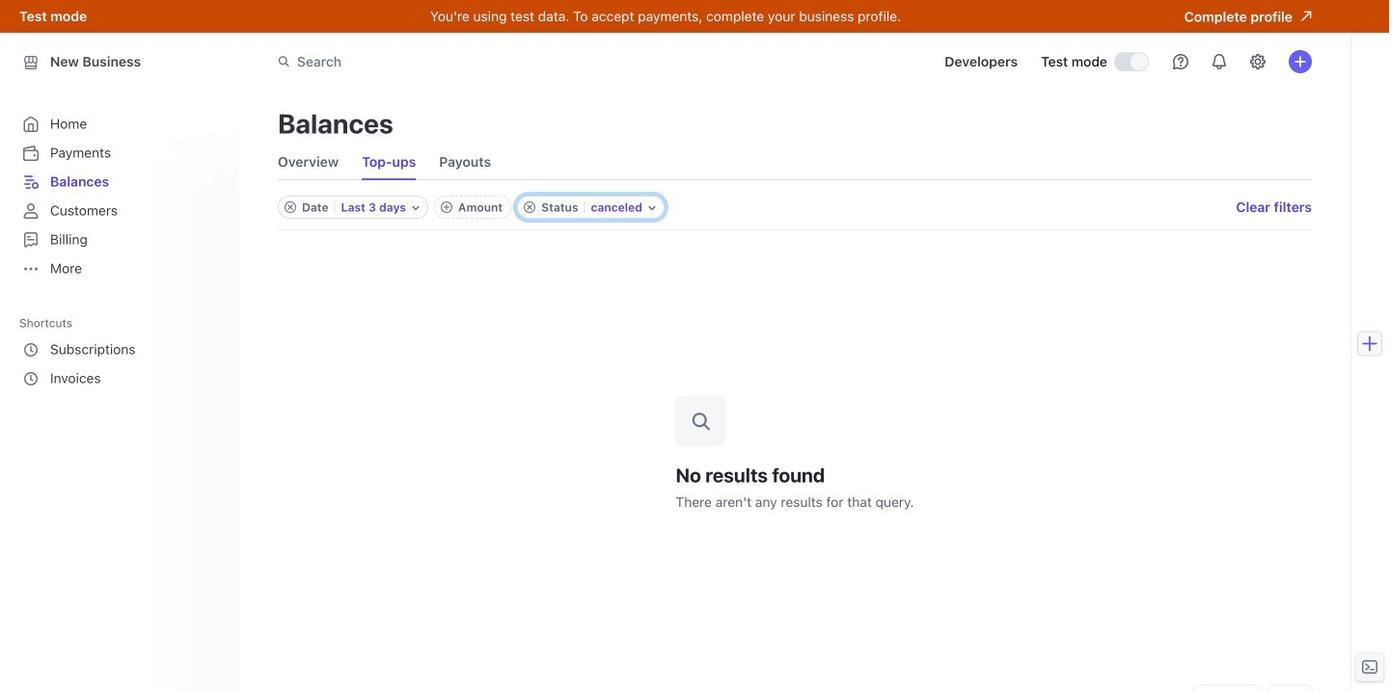 Task type: vqa. For each thing, say whether or not it's contained in the screenshot.
Manage
no



Task type: locate. For each thing, give the bounding box(es) containing it.
manage shortcuts image
[[205, 317, 216, 329]]

toolbar
[[278, 196, 665, 219]]

edit date image
[[412, 204, 420, 212]]

tab list
[[278, 145, 491, 179]]

edit status image
[[648, 204, 656, 212]]

shortcuts element
[[19, 310, 224, 394], [19, 336, 220, 394]]

1 shortcuts element from the top
[[19, 310, 224, 394]]

notifications image
[[1212, 54, 1227, 69]]

settings image
[[1251, 54, 1266, 69]]

remove date image
[[285, 202, 296, 213]]

None search field
[[266, 44, 811, 79]]



Task type: describe. For each thing, give the bounding box(es) containing it.
core navigation links element
[[19, 110, 220, 284]]

2 shortcuts element from the top
[[19, 336, 220, 394]]

help image
[[1173, 54, 1189, 69]]

remove status image
[[524, 202, 536, 213]]

add amount image
[[441, 202, 452, 213]]

Test mode checkbox
[[1115, 53, 1148, 71]]

Search text field
[[266, 44, 811, 79]]



